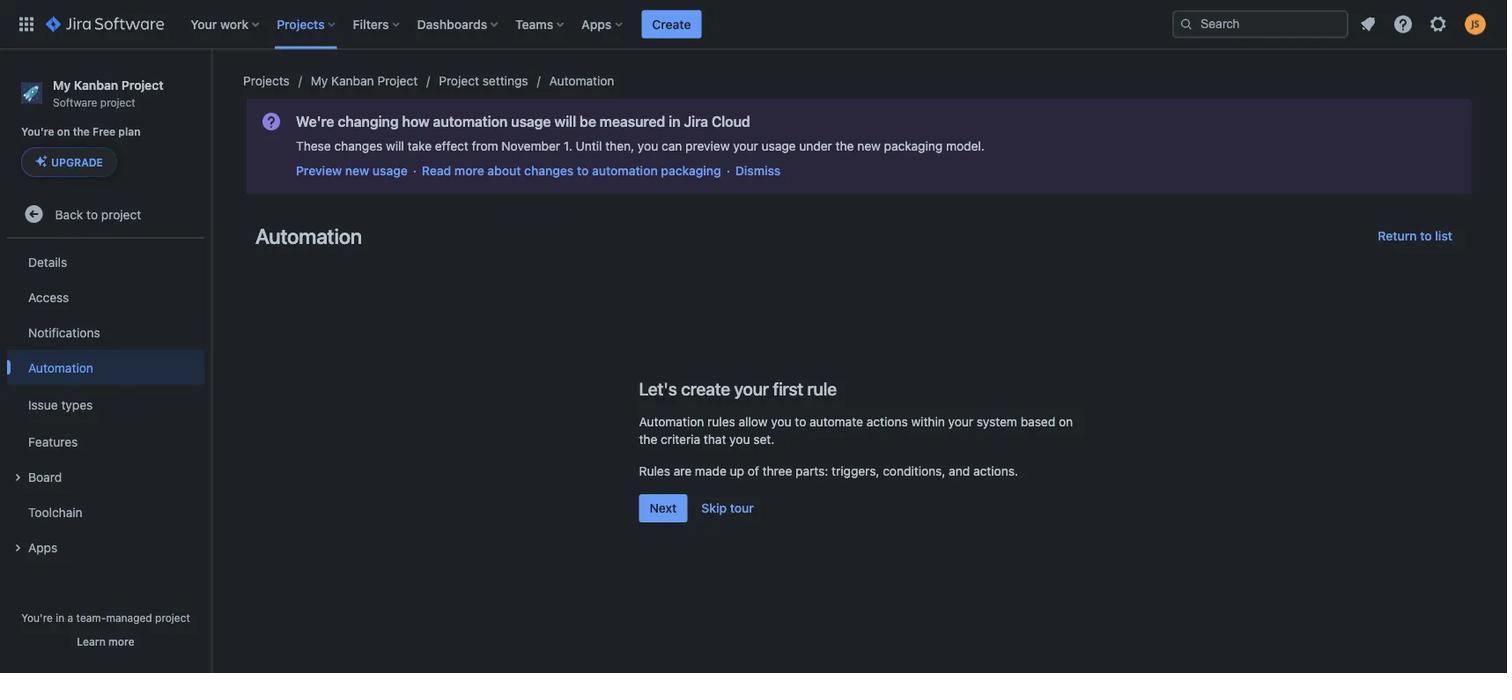 Task type: describe. For each thing, give the bounding box(es) containing it.
2 vertical spatial project
[[155, 612, 190, 624]]

group containing details
[[7, 239, 204, 570]]

automation link for notifications
[[7, 350, 204, 385]]

read more about changes to automation packaging button
[[422, 162, 722, 180]]

under
[[800, 139, 833, 153]]

1 horizontal spatial usage
[[511, 113, 551, 130]]

are
[[674, 464, 692, 479]]

team-
[[76, 612, 106, 624]]

you're on the free plan
[[21, 125, 141, 138]]

next
[[650, 501, 677, 516]]

that
[[704, 432, 727, 447]]

triggers,
[[832, 464, 880, 479]]

my kanban project software project
[[53, 78, 164, 108]]

appswitcher icon image
[[16, 14, 37, 35]]

new inside we're changing how automation usage will be measured in jira cloud these changes will take effect from november 1. until then, you can preview your usage under the new packaging model.
[[858, 139, 881, 153]]

we're
[[296, 113, 334, 130]]

dashboards button
[[412, 10, 505, 38]]

up
[[730, 464, 745, 479]]

toolchain link
[[7, 495, 204, 530]]

within
[[912, 415, 945, 429]]

automation rules allow you to automate actions within your system based on the criteria that you set.
[[639, 415, 1074, 447]]

2 · from the left
[[727, 163, 730, 178]]

preview new usage button
[[296, 162, 408, 180]]

the inside we're changing how automation usage will be measured in jira cloud these changes will take effect from november 1. until then, you can preview your usage under the new packaging model.
[[836, 139, 854, 153]]

project for my kanban project
[[378, 74, 418, 88]]

how
[[402, 113, 430, 130]]

create
[[652, 17, 691, 31]]

primary element
[[11, 0, 1173, 49]]

issue
[[28, 397, 58, 412]]

project settings
[[439, 74, 528, 88]]

skip
[[702, 501, 727, 516]]

dismiss button
[[736, 162, 781, 180]]

we're changing how automation usage will be measured in jira cloud these changes will take effect from november 1. until then, you can preview your usage under the new packaging model.
[[296, 113, 985, 153]]

from
[[472, 139, 498, 153]]

search image
[[1180, 17, 1194, 31]]

conditions,
[[883, 464, 946, 479]]

preview
[[296, 163, 342, 178]]

free
[[93, 125, 116, 138]]

managed
[[106, 612, 152, 624]]

project settings link
[[439, 71, 528, 92]]

more inside button
[[108, 635, 135, 648]]

tour
[[730, 501, 754, 516]]

allow
[[739, 415, 768, 429]]

learn more button
[[77, 635, 135, 649]]

issue types link
[[7, 385, 204, 424]]

1 vertical spatial will
[[386, 139, 404, 153]]

rules
[[639, 464, 671, 479]]

about
[[488, 163, 521, 178]]

upgrade
[[51, 156, 103, 168]]

kanban for my kanban project software project
[[74, 78, 118, 92]]

learn more
[[77, 635, 135, 648]]

upgrade button
[[22, 148, 116, 176]]

filters button
[[348, 10, 407, 38]]

actions
[[867, 415, 908, 429]]

1 vertical spatial automation
[[592, 163, 658, 178]]

criteria
[[661, 432, 701, 447]]

settings image
[[1429, 14, 1450, 35]]

you're in a team-managed project
[[21, 612, 190, 624]]

apps inside dropdown button
[[582, 17, 612, 31]]

you're for you're on the free plan
[[21, 125, 54, 138]]

model.
[[946, 139, 985, 153]]

your
[[191, 17, 217, 31]]

back
[[55, 207, 83, 221]]

your work
[[191, 17, 249, 31]]

projects for projects link
[[243, 74, 290, 88]]

Search field
[[1173, 10, 1349, 38]]

rules
[[708, 415, 736, 429]]

to down until
[[577, 163, 589, 178]]

effect
[[435, 139, 469, 153]]

1 vertical spatial new
[[345, 163, 369, 178]]

my kanban project
[[311, 74, 418, 88]]

notifications image
[[1358, 14, 1379, 35]]

0 horizontal spatial usage
[[373, 163, 408, 178]]

preview new usage · read more about changes to automation packaging · dismiss
[[296, 163, 781, 178]]

1.
[[564, 139, 573, 153]]

measured
[[600, 113, 666, 130]]

changes inside we're changing how automation usage will be measured in jira cloud these changes will take effect from november 1. until then, you can preview your usage under the new packaging model.
[[334, 139, 383, 153]]

my for my kanban project
[[311, 74, 328, 88]]

back to project link
[[7, 197, 204, 232]]

list
[[1436, 229, 1453, 243]]

work
[[220, 17, 249, 31]]

changing
[[338, 113, 399, 130]]

automation down "notifications"
[[28, 360, 93, 375]]

to inside "back to project" link
[[86, 207, 98, 221]]

to inside return to list button
[[1421, 229, 1433, 243]]

on inside automation rules allow you to automate actions within your system based on the criteria that you set.
[[1059, 415, 1074, 429]]

my kanban project link
[[311, 71, 418, 92]]

software
[[53, 96, 97, 108]]

1 horizontal spatial you
[[730, 432, 750, 447]]

be
[[580, 113, 596, 130]]

dismiss
[[736, 163, 781, 178]]

actions.
[[974, 464, 1019, 479]]

help image
[[1393, 14, 1414, 35]]

set.
[[754, 432, 775, 447]]

and
[[949, 464, 970, 479]]

your profile and settings image
[[1466, 14, 1487, 35]]

kanban for my kanban project
[[331, 74, 374, 88]]

return to list button
[[1368, 222, 1464, 250]]



Task type: locate. For each thing, give the bounding box(es) containing it.
0 horizontal spatial on
[[57, 125, 70, 138]]

board
[[28, 470, 62, 484]]

the right under
[[836, 139, 854, 153]]

features
[[28, 434, 78, 449]]

cloud
[[712, 113, 751, 130]]

on right based
[[1059, 415, 1074, 429]]

1 horizontal spatial new
[[858, 139, 881, 153]]

expand image
[[7, 538, 28, 559]]

will
[[555, 113, 576, 130], [386, 139, 404, 153]]

0 vertical spatial will
[[555, 113, 576, 130]]

automation up be at the top
[[549, 74, 615, 88]]

apps button
[[576, 10, 630, 38]]

0 vertical spatial more
[[455, 163, 484, 178]]

1 horizontal spatial automation
[[592, 163, 658, 178]]

you're left a
[[21, 612, 53, 624]]

kanban inside 'my kanban project' link
[[331, 74, 374, 88]]

0 horizontal spatial project
[[121, 78, 164, 92]]

0 vertical spatial changes
[[334, 139, 383, 153]]

skip tour
[[702, 501, 754, 516]]

automation
[[549, 74, 615, 88], [256, 224, 362, 249], [28, 360, 93, 375], [639, 415, 704, 429]]

automation inside automation rules allow you to automate actions within your system based on the criteria that you set.
[[639, 415, 704, 429]]

automation inside we're changing how automation usage will be measured in jira cloud these changes will take effect from november 1. until then, you can preview your usage under the new packaging model.
[[433, 113, 508, 130]]

learn
[[77, 635, 106, 648]]

1 vertical spatial project
[[101, 207, 141, 221]]

you're for you're in a team-managed project
[[21, 612, 53, 624]]

then,
[[606, 139, 635, 153]]

0 vertical spatial automation link
[[549, 71, 615, 92]]

the left "free" on the top left of the page
[[73, 125, 90, 138]]

1 horizontal spatial automation link
[[549, 71, 615, 92]]

will left take
[[386, 139, 404, 153]]

kanban up software
[[74, 78, 118, 92]]

automation
[[433, 113, 508, 130], [592, 163, 658, 178]]

2 horizontal spatial project
[[439, 74, 479, 88]]

jira
[[684, 113, 709, 130]]

read
[[422, 163, 451, 178]]

my
[[311, 74, 328, 88], [53, 78, 71, 92]]

access link
[[7, 280, 204, 315]]

1 vertical spatial the
[[836, 139, 854, 153]]

0 horizontal spatial you
[[638, 139, 659, 153]]

let's create your first rule
[[639, 378, 837, 399]]

usage down take
[[373, 163, 408, 178]]

return to list
[[1379, 229, 1453, 243]]

0 vertical spatial automation
[[433, 113, 508, 130]]

0 vertical spatial you
[[638, 139, 659, 153]]

parts:
[[796, 464, 829, 479]]

0 vertical spatial your
[[733, 139, 759, 153]]

your up dismiss
[[733, 139, 759, 153]]

you left can
[[638, 139, 659, 153]]

kanban
[[331, 74, 374, 88], [74, 78, 118, 92]]

kanban up changing
[[331, 74, 374, 88]]

projects button
[[272, 10, 342, 38]]

board button
[[7, 459, 204, 495]]

2 vertical spatial usage
[[373, 163, 408, 178]]

0 vertical spatial usage
[[511, 113, 551, 130]]

banner containing your work
[[0, 0, 1508, 49]]

notifications link
[[7, 315, 204, 350]]

usage up dismiss
[[762, 139, 796, 153]]

teams
[[516, 17, 554, 31]]

preview
[[686, 139, 730, 153]]

1 horizontal spatial apps
[[582, 17, 612, 31]]

0 vertical spatial you're
[[21, 125, 54, 138]]

you're
[[21, 125, 54, 138], [21, 612, 53, 624]]

automate
[[810, 415, 864, 429]]

system
[[977, 415, 1018, 429]]

0 vertical spatial apps
[[582, 17, 612, 31]]

project up details "link"
[[101, 207, 141, 221]]

kanban inside my kanban project software project
[[74, 78, 118, 92]]

in
[[669, 113, 681, 130], [56, 612, 65, 624]]

details
[[28, 255, 67, 269]]

1 vertical spatial usage
[[762, 139, 796, 153]]

on up upgrade button at the left top
[[57, 125, 70, 138]]

return
[[1379, 229, 1418, 243]]

usage up the november
[[511, 113, 551, 130]]

1 horizontal spatial on
[[1059, 415, 1074, 429]]

1 vertical spatial in
[[56, 612, 65, 624]]

to left list
[[1421, 229, 1433, 243]]

project right managed
[[155, 612, 190, 624]]

0 horizontal spatial kanban
[[74, 78, 118, 92]]

your
[[733, 139, 759, 153], [735, 378, 769, 399], [949, 415, 974, 429]]

2 you're from the top
[[21, 612, 53, 624]]

plan
[[118, 125, 141, 138]]

1 you're from the top
[[21, 125, 54, 138]]

the inside automation rules allow you to automate actions within your system based on the criteria that you set.
[[639, 432, 658, 447]]

to
[[577, 163, 589, 178], [86, 207, 98, 221], [1421, 229, 1433, 243], [795, 415, 807, 429]]

first
[[773, 378, 804, 399]]

0 horizontal spatial new
[[345, 163, 369, 178]]

my up we're
[[311, 74, 328, 88]]

packaging left model.
[[884, 139, 943, 153]]

0 horizontal spatial automation
[[433, 113, 508, 130]]

changes up preview new usage button
[[334, 139, 383, 153]]

my up software
[[53, 78, 71, 92]]

packaging down preview
[[661, 163, 722, 178]]

apps
[[582, 17, 612, 31], [28, 540, 58, 555]]

2 horizontal spatial usage
[[762, 139, 796, 153]]

· left 'read'
[[413, 163, 417, 178]]

my for my kanban project software project
[[53, 78, 71, 92]]

features link
[[7, 424, 204, 459]]

to down first
[[795, 415, 807, 429]]

in inside we're changing how automation usage will be measured in jira cloud these changes will take effect from november 1. until then, you can preview your usage under the new packaging model.
[[669, 113, 681, 130]]

changes down the november
[[525, 163, 574, 178]]

your inside automation rules allow you to automate actions within your system based on the criteria that you set.
[[949, 415, 974, 429]]

0 vertical spatial in
[[669, 113, 681, 130]]

projects for projects dropdown button
[[277, 17, 325, 31]]

1 · from the left
[[413, 163, 417, 178]]

2 vertical spatial your
[[949, 415, 974, 429]]

0 vertical spatial on
[[57, 125, 70, 138]]

automation link up be at the top
[[549, 71, 615, 92]]

your up "allow"
[[735, 378, 769, 399]]

jira software image
[[46, 14, 164, 35], [46, 14, 164, 35]]

in left a
[[56, 612, 65, 624]]

automation up criteria
[[639, 415, 704, 429]]

settings
[[483, 74, 528, 88]]

teams button
[[510, 10, 571, 38]]

1 vertical spatial projects
[[243, 74, 290, 88]]

0 vertical spatial projects
[[277, 17, 325, 31]]

apps inside button
[[28, 540, 58, 555]]

in left 'jira'
[[669, 113, 681, 130]]

2 vertical spatial you
[[730, 432, 750, 447]]

details link
[[7, 244, 204, 280]]

project up 'how'
[[378, 74, 418, 88]]

project inside my kanban project software project
[[121, 78, 164, 92]]

automation down the preview at the left
[[256, 224, 362, 249]]

projects link
[[243, 71, 290, 92]]

0 horizontal spatial automation link
[[7, 350, 204, 385]]

1 vertical spatial you're
[[21, 612, 53, 624]]

0 vertical spatial the
[[73, 125, 90, 138]]

you're up upgrade button at the left top
[[21, 125, 54, 138]]

·
[[413, 163, 417, 178], [727, 163, 730, 178]]

dashboards
[[417, 17, 487, 31]]

1 vertical spatial more
[[108, 635, 135, 648]]

apps down toolchain at the bottom
[[28, 540, 58, 555]]

1 vertical spatial packaging
[[661, 163, 722, 178]]

next button
[[639, 494, 688, 523]]

the left criteria
[[639, 432, 658, 447]]

projects inside dropdown button
[[277, 17, 325, 31]]

1 horizontal spatial more
[[455, 163, 484, 178]]

take
[[408, 139, 432, 153]]

1 horizontal spatial changes
[[525, 163, 574, 178]]

automation up from
[[433, 113, 508, 130]]

2 horizontal spatial you
[[771, 415, 792, 429]]

0 horizontal spatial apps
[[28, 540, 58, 555]]

can
[[662, 139, 682, 153]]

issue types
[[28, 397, 93, 412]]

apps button
[[7, 530, 204, 565]]

filters
[[353, 17, 389, 31]]

toolchain
[[28, 505, 83, 519]]

types
[[61, 397, 93, 412]]

1 horizontal spatial ·
[[727, 163, 730, 178]]

more down managed
[[108, 635, 135, 648]]

back to project
[[55, 207, 141, 221]]

new right under
[[858, 139, 881, 153]]

0 horizontal spatial in
[[56, 612, 65, 624]]

0 horizontal spatial ·
[[413, 163, 417, 178]]

1 vertical spatial changes
[[525, 163, 574, 178]]

let's
[[639, 378, 677, 399]]

2 vertical spatial the
[[639, 432, 658, 447]]

until
[[576, 139, 602, 153]]

a
[[68, 612, 73, 624]]

november
[[502, 139, 561, 153]]

0 horizontal spatial will
[[386, 139, 404, 153]]

on
[[57, 125, 70, 138], [1059, 415, 1074, 429]]

1 vertical spatial automation link
[[7, 350, 204, 385]]

1 horizontal spatial the
[[639, 432, 658, 447]]

1 horizontal spatial will
[[555, 113, 576, 130]]

1 horizontal spatial my
[[311, 74, 328, 88]]

expand image
[[7, 467, 28, 488]]

2 horizontal spatial the
[[836, 139, 854, 153]]

banner
[[0, 0, 1508, 49]]

0 horizontal spatial packaging
[[661, 163, 722, 178]]

1 vertical spatial apps
[[28, 540, 58, 555]]

project left settings
[[439, 74, 479, 88]]

project up 'plan'
[[121, 78, 164, 92]]

rules are made up of three parts: triggers, conditions, and actions.
[[639, 464, 1019, 479]]

three
[[763, 464, 793, 479]]

usage
[[511, 113, 551, 130], [762, 139, 796, 153], [373, 163, 408, 178]]

made
[[695, 464, 727, 479]]

to right back
[[86, 207, 98, 221]]

0 horizontal spatial the
[[73, 125, 90, 138]]

automation link for project settings
[[549, 71, 615, 92]]

your right "within"
[[949, 415, 974, 429]]

you inside we're changing how automation usage will be measured in jira cloud these changes will take effect from november 1. until then, you can preview your usage under the new packaging model.
[[638, 139, 659, 153]]

project up 'plan'
[[100, 96, 135, 108]]

my inside my kanban project software project
[[53, 78, 71, 92]]

0 horizontal spatial more
[[108, 635, 135, 648]]

project for my kanban project software project
[[121, 78, 164, 92]]

new
[[858, 139, 881, 153], [345, 163, 369, 178]]

create
[[681, 378, 731, 399]]

packaging inside we're changing how automation usage will be measured in jira cloud these changes will take effect from november 1. until then, you can preview your usage under the new packaging model.
[[884, 139, 943, 153]]

more down from
[[455, 163, 484, 178]]

apps right teams dropdown button
[[582, 17, 612, 31]]

project inside my kanban project software project
[[100, 96, 135, 108]]

1 horizontal spatial project
[[378, 74, 418, 88]]

1 vertical spatial on
[[1059, 415, 1074, 429]]

0 vertical spatial project
[[100, 96, 135, 108]]

· left dismiss
[[727, 163, 730, 178]]

0 vertical spatial packaging
[[884, 139, 943, 153]]

1 horizontal spatial kanban
[[331, 74, 374, 88]]

group
[[7, 239, 204, 570]]

new right the preview at the left
[[345, 163, 369, 178]]

your inside we're changing how automation usage will be measured in jira cloud these changes will take effect from november 1. until then, you can preview your usage under the new packaging model.
[[733, 139, 759, 153]]

these
[[296, 139, 331, 153]]

0 vertical spatial new
[[858, 139, 881, 153]]

create button
[[642, 10, 702, 38]]

will left be at the top
[[555, 113, 576, 130]]

to inside automation rules allow you to automate actions within your system based on the criteria that you set.
[[795, 415, 807, 429]]

1 vertical spatial you
[[771, 415, 792, 429]]

automation link up types
[[7, 350, 204, 385]]

automation down then, at the top left of page
[[592, 163, 658, 178]]

1 vertical spatial your
[[735, 378, 769, 399]]

sidebar navigation image
[[192, 71, 231, 106]]

0 horizontal spatial my
[[53, 78, 71, 92]]

projects
[[277, 17, 325, 31], [243, 74, 290, 88]]

projects right work
[[277, 17, 325, 31]]

skip tour button
[[691, 494, 765, 523]]

changes
[[334, 139, 383, 153], [525, 163, 574, 178]]

1 horizontal spatial packaging
[[884, 139, 943, 153]]

projects right sidebar navigation image
[[243, 74, 290, 88]]

1 horizontal spatial in
[[669, 113, 681, 130]]

rule
[[808, 378, 837, 399]]

you down "allow"
[[730, 432, 750, 447]]

you up set.
[[771, 415, 792, 429]]

0 horizontal spatial changes
[[334, 139, 383, 153]]



Task type: vqa. For each thing, say whether or not it's contained in the screenshot.
space
no



